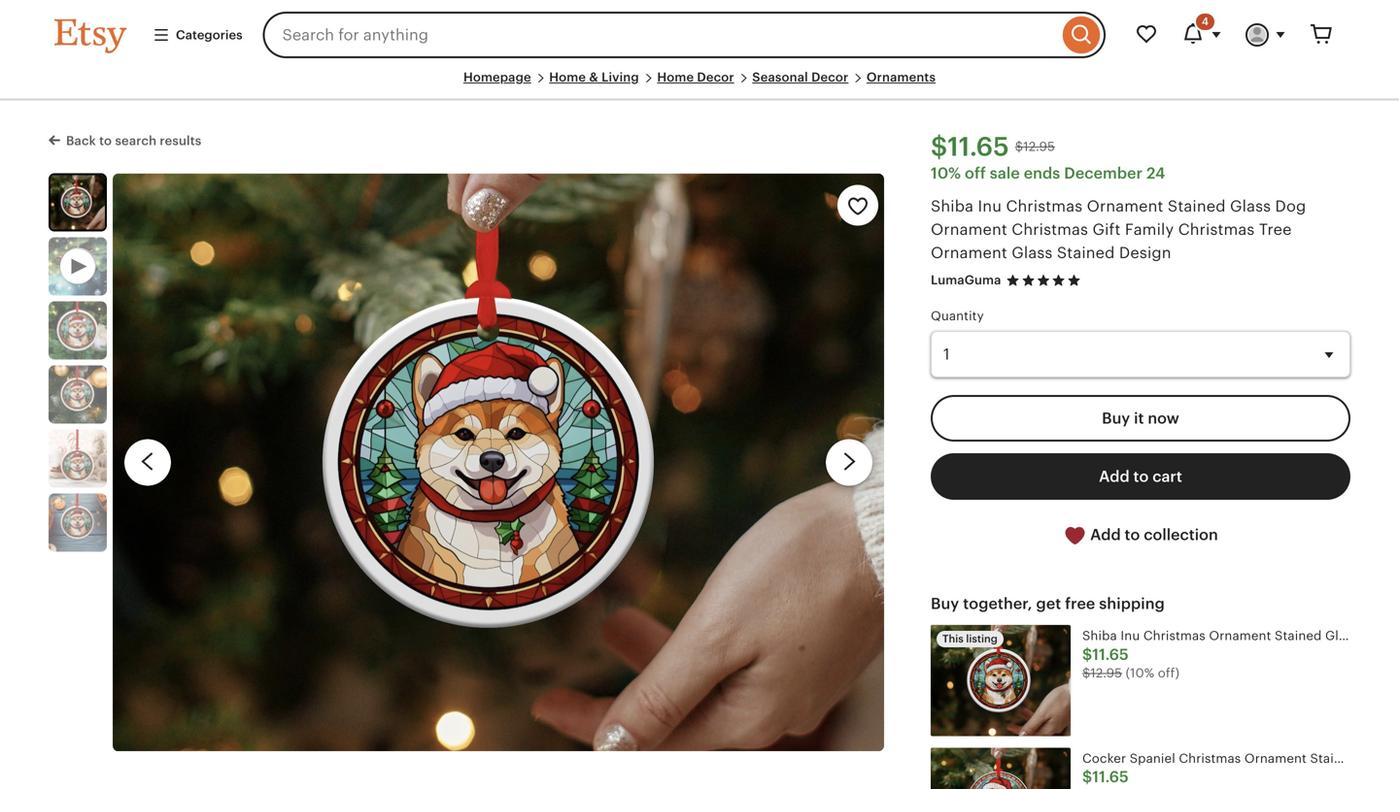 Task type: vqa. For each thing, say whether or not it's contained in the screenshot.
15 at the top left
no



Task type: locate. For each thing, give the bounding box(es) containing it.
0 vertical spatial add
[[1099, 468, 1130, 486]]

buy together, get free shipping
[[931, 596, 1165, 613]]

this
[[942, 634, 964, 646]]

0 vertical spatial $
[[1082, 646, 1092, 664]]

2 11.65 from the top
[[1092, 769, 1129, 787]]

11.65 for $ 11.65 $ 12.95 (10% off)
[[1092, 646, 1129, 664]]

home decor link
[[657, 70, 734, 85]]

add down add to cart button
[[1090, 526, 1121, 544]]

ornament down shiba
[[931, 221, 1007, 239]]

to left 'collection'
[[1125, 526, 1140, 544]]

1 vertical spatial 11.65
[[1092, 769, 1129, 787]]

home left &
[[549, 70, 586, 85]]

cart
[[1153, 468, 1182, 486]]

1 vertical spatial ornament
[[931, 221, 1007, 239]]

0 horizontal spatial stained
[[1057, 245, 1115, 262]]

christmas left tree
[[1178, 221, 1255, 239]]

2 vertical spatial to
[[1125, 526, 1140, 544]]

0 horizontal spatial buy
[[931, 596, 959, 613]]

homepage
[[463, 70, 531, 85]]

add to cart button
[[931, 454, 1351, 500]]

stained down gift
[[1057, 245, 1115, 262]]

categories
[[176, 28, 243, 42]]

1 decor from the left
[[697, 70, 734, 85]]

add left cart
[[1099, 468, 1130, 486]]

buy up this
[[931, 596, 959, 613]]

1 11.65 from the top
[[1092, 646, 1129, 664]]

buy left "it"
[[1102, 410, 1130, 427]]

inu
[[978, 198, 1002, 215]]

0 vertical spatial buy
[[1102, 410, 1130, 427]]

menu bar
[[54, 70, 1345, 101]]

categories banner
[[19, 0, 1380, 70]]

0 horizontal spatial home
[[549, 70, 586, 85]]

$ up 12.95
[[1082, 646, 1092, 664]]

shiba inu christmas ornament stained glass dog ornament image 4 image
[[49, 430, 107, 488]]

0 vertical spatial 11.65
[[1092, 646, 1129, 664]]

to
[[99, 134, 112, 148], [1133, 468, 1149, 486], [1125, 526, 1140, 544]]

to left cart
[[1133, 468, 1149, 486]]

glass down ends
[[1012, 245, 1053, 262]]

add for add to cart
[[1099, 468, 1130, 486]]

home & living
[[549, 70, 639, 85]]

none search field inside categories 'banner'
[[263, 12, 1106, 58]]

back
[[66, 134, 96, 148]]

home down the search for anything text box
[[657, 70, 694, 85]]

home for home & living
[[549, 70, 586, 85]]

1 horizontal spatial stained
[[1168, 198, 1226, 215]]

3 $ from the top
[[1082, 769, 1092, 787]]

decor
[[697, 70, 734, 85], [811, 70, 849, 85]]

1 home from the left
[[549, 70, 586, 85]]

0 vertical spatial stained
[[1168, 198, 1226, 215]]

2 vertical spatial $
[[1082, 769, 1092, 787]]

results
[[160, 134, 202, 148]]

$
[[1082, 646, 1092, 664], [1082, 666, 1091, 681], [1082, 769, 1092, 787]]

shiba inu christmas ornament stained glass dog ornament image 1 image
[[113, 174, 884, 752], [51, 176, 105, 230]]

$12.95
[[1015, 139, 1055, 154]]

11.65
[[1092, 646, 1129, 664], [1092, 769, 1129, 787]]

$ left (10%
[[1082, 666, 1091, 681]]

home
[[549, 70, 586, 85], [657, 70, 694, 85]]

1 vertical spatial to
[[1133, 468, 1149, 486]]

1 horizontal spatial glass
[[1230, 198, 1271, 215]]

$11.65
[[931, 132, 1009, 162]]

0 vertical spatial ornament
[[1087, 198, 1164, 215]]

add for add to collection
[[1090, 526, 1121, 544]]

shipping
[[1099, 596, 1165, 613]]

shiba
[[931, 198, 974, 215]]

$ for $ 11.65 $ 12.95 (10% off)
[[1082, 646, 1092, 664]]

home decor
[[657, 70, 734, 85]]

$ right cocker spaniel christmas ornament stained glass dog ornament christmas gift family christmas tree ornament glass stained design image
[[1082, 769, 1092, 787]]

$11.65 $12.95
[[931, 132, 1055, 162]]

0 vertical spatial to
[[99, 134, 112, 148]]

2 home from the left
[[657, 70, 694, 85]]

buy inside button
[[1102, 410, 1130, 427]]

1 horizontal spatial home
[[657, 70, 694, 85]]

1 horizontal spatial decor
[[811, 70, 849, 85]]

shiba inu christmas ornament stained glass dog ornament image 5 image
[[49, 494, 107, 553]]

ornament
[[1087, 198, 1164, 215], [931, 221, 1007, 239], [931, 245, 1007, 262]]

stained
[[1168, 198, 1226, 215], [1057, 245, 1115, 262]]

glass
[[1230, 198, 1271, 215], [1012, 245, 1053, 262]]

2 decor from the left
[[811, 70, 849, 85]]

together,
[[963, 596, 1032, 613]]

decor left seasonal
[[697, 70, 734, 85]]

1 horizontal spatial buy
[[1102, 410, 1130, 427]]

decor right seasonal
[[811, 70, 849, 85]]

$ 11.65
[[1082, 769, 1129, 787]]

home for home decor
[[657, 70, 694, 85]]

1 vertical spatial stained
[[1057, 245, 1115, 262]]

to inside 'link'
[[99, 134, 112, 148]]

shiba inu christmas ornament stained glass dog ornament christmas gift family christmas tree ornament glass stained design image
[[931, 626, 1071, 737]]

christmas
[[1006, 198, 1083, 215], [1012, 221, 1088, 239], [1178, 221, 1255, 239]]

11.65 inside $ 11.65 $ 12.95 (10% off)
[[1092, 646, 1129, 664]]

None search field
[[263, 12, 1106, 58]]

0 horizontal spatial glass
[[1012, 245, 1053, 262]]

1 $ from the top
[[1082, 646, 1092, 664]]

dog
[[1275, 198, 1306, 215]]

ornament up gift
[[1087, 198, 1164, 215]]

now
[[1148, 410, 1179, 427]]

buy for buy it now
[[1102, 410, 1130, 427]]

lumaguma
[[931, 273, 1001, 288]]

lumaguma link
[[931, 273, 1001, 288]]

stained up family on the right of page
[[1168, 198, 1226, 215]]

homepage link
[[463, 70, 531, 85]]

10%
[[931, 165, 961, 182]]

&
[[589, 70, 598, 85]]

buy
[[1102, 410, 1130, 427], [931, 596, 959, 613]]

1 vertical spatial add
[[1090, 526, 1121, 544]]

0 vertical spatial glass
[[1230, 198, 1271, 215]]

quantity
[[931, 309, 984, 324]]

$ 11.65 $ 12.95 (10% off)
[[1082, 646, 1180, 681]]

to right 'back'
[[99, 134, 112, 148]]

ornament up the lumaguma
[[931, 245, 1007, 262]]

1 vertical spatial $
[[1082, 666, 1091, 681]]

add
[[1099, 468, 1130, 486], [1090, 526, 1121, 544]]

0 horizontal spatial decor
[[697, 70, 734, 85]]

glass up tree
[[1230, 198, 1271, 215]]

1 vertical spatial buy
[[931, 596, 959, 613]]

family
[[1125, 221, 1174, 239]]



Task type: describe. For each thing, give the bounding box(es) containing it.
to for search
[[99, 134, 112, 148]]

shiba inu christmas ornament stained glass dog ornament christmas gift family christmas tree ornament glass stained design
[[931, 198, 1306, 262]]

christmas down "10% off sale ends december 24"
[[1012, 221, 1088, 239]]

back to search results
[[66, 134, 202, 148]]

add to collection
[[1087, 526, 1218, 544]]

menu bar containing homepage
[[54, 70, 1345, 101]]

$ for $ 11.65
[[1082, 769, 1092, 787]]

it
[[1134, 410, 1144, 427]]

4 button
[[1170, 12, 1234, 58]]

10% off sale ends december 24
[[931, 165, 1165, 182]]

shiba inu christmas ornament stained glass dog ornament image 3 image
[[49, 366, 107, 424]]

2 vertical spatial ornament
[[931, 245, 1007, 262]]

listing
[[966, 634, 998, 646]]

christmas down ends
[[1006, 198, 1083, 215]]

Search for anything text field
[[263, 12, 1058, 58]]

24
[[1147, 165, 1165, 182]]

1 vertical spatial glass
[[1012, 245, 1053, 262]]

ends
[[1024, 165, 1060, 182]]

11.65 for $ 11.65
[[1092, 769, 1129, 787]]

this listing
[[942, 634, 998, 646]]

living
[[602, 70, 639, 85]]

cocker spaniel christmas ornament stained glass dog ornament christmas gift family christmas tree ornament glass stained design image
[[931, 749, 1071, 790]]

buy it now button
[[931, 395, 1351, 442]]

off
[[965, 165, 986, 182]]

gift
[[1093, 221, 1121, 239]]

add to cart
[[1099, 468, 1182, 486]]

decor for home decor
[[697, 70, 734, 85]]

1 horizontal spatial shiba inu christmas ornament stained glass dog ornament image 1 image
[[113, 174, 884, 752]]

2 $ from the top
[[1082, 666, 1091, 681]]

free
[[1065, 596, 1095, 613]]

12.95
[[1091, 666, 1122, 681]]

decor for seasonal decor
[[811, 70, 849, 85]]

to for cart
[[1133, 468, 1149, 486]]

seasonal decor
[[752, 70, 849, 85]]

home & living link
[[549, 70, 639, 85]]

ornaments
[[867, 70, 936, 85]]

0 horizontal spatial shiba inu christmas ornament stained glass dog ornament image 1 image
[[51, 176, 105, 230]]

design
[[1119, 245, 1171, 262]]

seasonal decor link
[[752, 70, 849, 85]]

december
[[1064, 165, 1143, 182]]

(10%
[[1126, 666, 1154, 681]]

buy for buy together, get free shipping
[[931, 596, 959, 613]]

to for collection
[[1125, 526, 1140, 544]]

ornaments link
[[867, 70, 936, 85]]

off)
[[1158, 666, 1180, 681]]

seasonal
[[752, 70, 808, 85]]

shiba inu christmas ornament stained glass dog ornament image 2 image
[[49, 302, 107, 360]]

add to collection button
[[931, 512, 1351, 560]]

get
[[1036, 596, 1061, 613]]

4
[[1202, 16, 1209, 28]]

categories button
[[138, 17, 257, 53]]

back to search results link
[[49, 130, 202, 150]]

collection
[[1144, 526, 1218, 544]]

sale
[[990, 165, 1020, 182]]

buy it now
[[1102, 410, 1179, 427]]

search
[[115, 134, 157, 148]]

tree
[[1259, 221, 1292, 239]]



